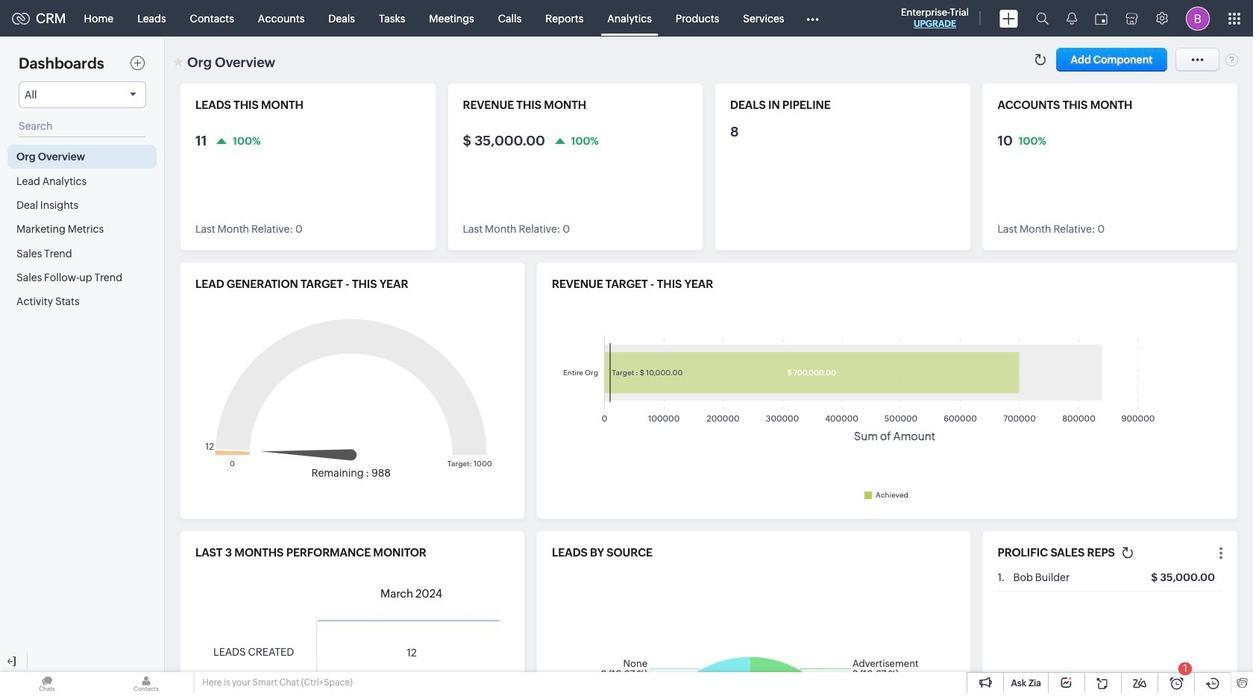 Task type: vqa. For each thing, say whether or not it's contained in the screenshot.
Chats Image
yes



Task type: describe. For each thing, give the bounding box(es) containing it.
contacts image
[[99, 672, 193, 693]]

logo image
[[12, 12, 30, 24]]

signals element
[[1058, 0, 1086, 37]]

search image
[[1036, 12, 1049, 25]]

create menu image
[[1000, 9, 1019, 27]]

profile image
[[1186, 6, 1210, 30]]

create menu element
[[991, 0, 1027, 36]]

help image
[[1226, 53, 1239, 66]]

profile element
[[1177, 0, 1219, 36]]



Task type: locate. For each thing, give the bounding box(es) containing it.
search element
[[1027, 0, 1058, 37]]

Other Modules field
[[797, 6, 829, 30]]

None field
[[19, 81, 146, 108]]

Search text field
[[19, 116, 146, 137]]

signals image
[[1067, 12, 1077, 25]]

calendar image
[[1095, 12, 1108, 24]]

None button
[[1056, 48, 1168, 72]]

chats image
[[0, 672, 94, 693]]



